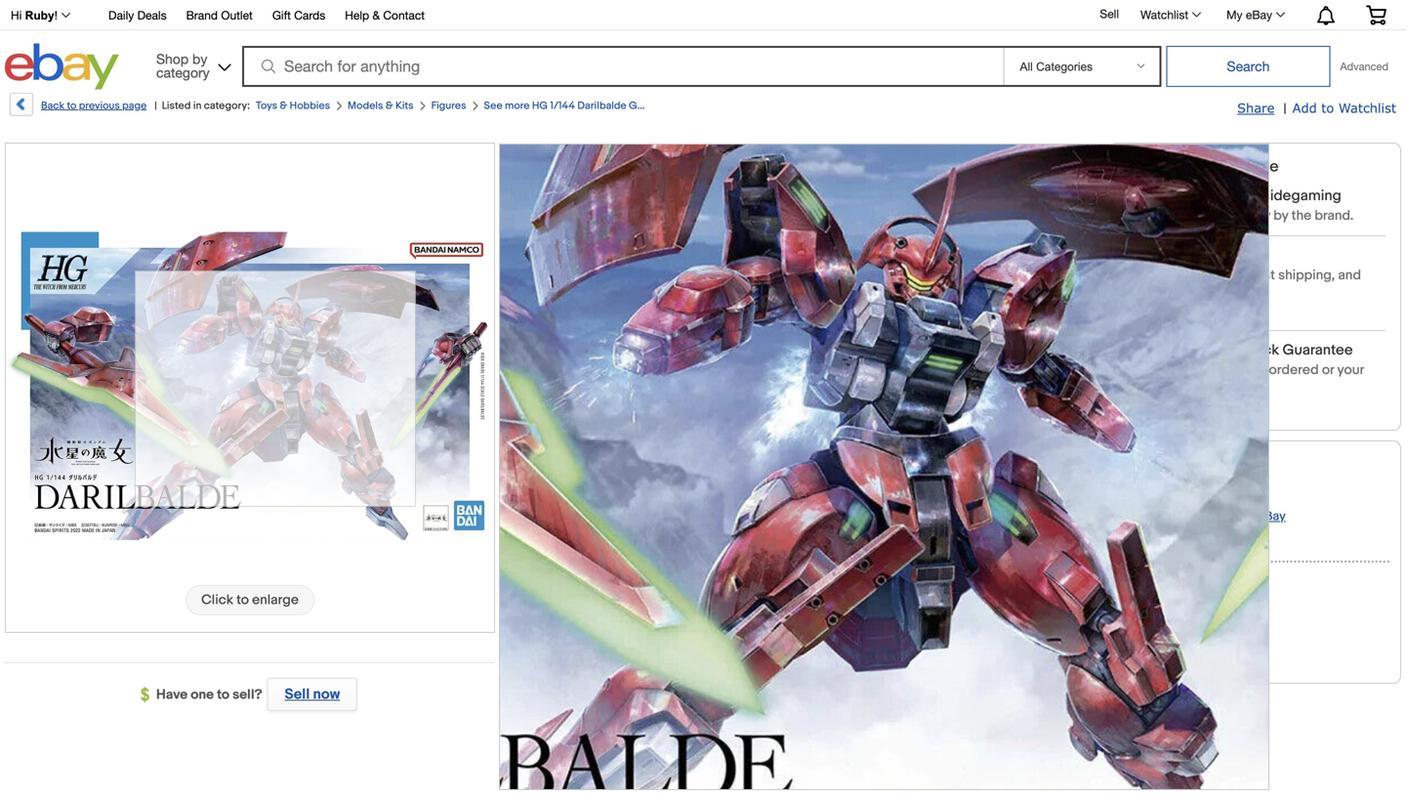 Task type: describe. For each thing, give the bounding box(es) containing it.
details inside free shipping - arrives by christmas get it between sat, dec 16 and wed, dec 20 to 78745 . see details located in: clifton park, new york, united states
[[1037, 616, 1082, 634]]

contact inside help & contact link
[[383, 8, 425, 22]]

united
[[846, 637, 883, 652]]

0 vertical spatial gundam
[[629, 100, 670, 112]]

shop for shop by category
[[156, 51, 189, 67]]

16
[[810, 616, 824, 634]]

daily deals
[[108, 8, 167, 22]]

new inside free shipping - arrives by christmas get it between sat, dec 16 and wed, dec 20 to 78745 . see details located in: clifton park, new york, united states
[[785, 637, 811, 652]]

item
[[1163, 208, 1191, 224]]

to right one
[[217, 687, 230, 703]]

100 for sold
[[788, 260, 810, 277]]

0 vertical spatial more
[[505, 100, 530, 112]]

contact seller link
[[1120, 601, 1208, 617]]

buy it now link
[[865, 319, 1090, 359]]

brand outlet link
[[186, 5, 253, 27]]

states
[[886, 637, 922, 652]]

shipping inside free shipping - arrives by christmas get it between sat, dec 16 and wed, dec 20 to 78745 . see details located in: clifton park, new york, united states
[[679, 597, 738, 614]]

$25.00
[[675, 319, 757, 350]]

0 vertical spatial shipping
[[692, 491, 746, 508]]

terms
[[859, 763, 898, 781]]

guarantee
[[1283, 341, 1353, 359]]

store
[[1151, 623, 1183, 640]]

back to previous page
[[41, 100, 147, 112]]

witch inside hg 1/144 darilbalde gundam witch from mercury model kit bandai hobby
[[825, 143, 886, 170]]

1 vertical spatial see details link
[[961, 670, 1036, 687]]

condition:
[[563, 226, 634, 244]]

other
[[1148, 646, 1180, 662]]

toys & hobbies
[[256, 100, 330, 112]]

shop flipsidegaming on ebay
[[1120, 509, 1286, 524]]

& for models
[[386, 100, 393, 112]]

and inside top rated plus trusted seller, fast shipping, and easy returns. learn more
[[1339, 267, 1362, 284]]

see terms and apply now link
[[830, 763, 996, 781]]

gift
[[272, 8, 291, 22]]

8 available / 100 sold
[[709, 260, 839, 277]]

0 horizontal spatial .
[[750, 670, 753, 687]]

financing
[[700, 763, 761, 781]]

add to watchlist
[[931, 424, 1038, 442]]

shipping,
[[1279, 267, 1336, 284]]

1 dec from the left
[[779, 616, 806, 634]]

60
[[647, 670, 664, 687]]

bandai
[[618, 170, 691, 198]]

the inside the ebay money back guarantee get the item you ordered or your money back. learn more
[[1190, 362, 1210, 378]]

apply
[[929, 763, 966, 781]]

0 vertical spatial see details link
[[1008, 616, 1082, 634]]

outlet
[[221, 8, 253, 22]]

item
[[1213, 362, 1241, 378]]

flipsidegaming inside direct from flipsidegaming item sold directly by the brand.
[[1242, 187, 1342, 205]]

quantity:
[[573, 260, 634, 277]]

to left previous on the left of page
[[67, 100, 77, 112]]

days
[[668, 670, 699, 687]]

back inside the ebay money back guarantee get the item you ordered or your money back. learn more
[[1247, 341, 1280, 359]]

advanced link
[[1331, 47, 1399, 86]]

have
[[723, 542, 752, 558]]

0 horizontal spatial details
[[991, 670, 1036, 687]]

google pay image
[[699, 699, 748, 731]]

see right "figures" link on the top of the page
[[484, 100, 503, 112]]

1 horizontal spatial .
[[954, 670, 958, 687]]

| listed in category:
[[155, 100, 250, 112]]

hobbies
[[290, 100, 330, 112]]

kits
[[396, 100, 414, 112]]

sat,
[[749, 616, 776, 634]]

special
[[647, 763, 697, 781]]

darilbalde inside hg 1/144 darilbalde gundam witch from mercury model kit bandai hobby
[[615, 143, 724, 170]]

available.
[[764, 763, 827, 781]]

models & kits link
[[348, 100, 414, 112]]

2 vertical spatial ebay
[[1258, 509, 1286, 524]]

the inside direct from flipsidegaming item sold directly by the brand.
[[1292, 208, 1312, 224]]

item direct from brand image
[[1120, 458, 1238, 499]]

paypal image
[[647, 699, 696, 731]]

shop for shop flipsidegaming on ebay
[[1120, 509, 1150, 524]]

add to cart link
[[865, 366, 1090, 405]]

1/144 inside hg 1/144 darilbalde gundam witch from mercury model kit bandai hobby
[[552, 143, 609, 170]]

now
[[983, 330, 1012, 348]]

hi ruby !
[[11, 9, 58, 22]]

master card image
[[803, 699, 852, 731]]

figures
[[431, 100, 466, 112]]

return
[[854, 670, 893, 687]]

with details__icon image for this one's trending.
[[535, 538, 553, 562]]

none submit inside shop by category banner
[[1167, 46, 1331, 87]]

page
[[122, 100, 147, 112]]

returns
[[703, 670, 750, 687]]

see more hg 1/144 darilbalde gundam witch from mercury ... link
[[484, 100, 778, 112]]

brand.
[[1315, 208, 1354, 224]]

0 vertical spatial back
[[41, 100, 65, 112]]

hg 1/144 darilbalde gundam witch from mercury model kit bandai hobby - picture 1 of 1 image
[[6, 141, 494, 630]]

see other items link
[[1120, 646, 1218, 662]]

park,
[[754, 637, 783, 652]]

category
[[156, 64, 210, 81]]

previous
[[79, 100, 120, 112]]

& for help
[[373, 8, 380, 22]]

hobby
[[696, 170, 765, 198]]

see inside contact seller visit store see other items
[[1120, 646, 1145, 662]]

it
[[970, 330, 980, 348]]

8
[[709, 260, 717, 277]]

seller for contact
[[1174, 601, 1208, 617]]

and inside free shipping - arrives by christmas get it between sat, dec 16 and wed, dec 20 to 78745 . see details located in: clifton park, new york, united states
[[827, 616, 852, 634]]

your shopping cart image
[[1366, 5, 1388, 25]]

watchlist
[[979, 424, 1038, 442]]

already
[[755, 542, 800, 558]]

free inside free shipping - arrives by christmas get it between sat, dec 16 and wed, dec 20 to 78745 . see details located in: clifton park, new york, united states
[[647, 597, 676, 614]]

ebay inside the ebay money back guarantee get the item you ordered or your money back. learn more
[[1163, 341, 1196, 359]]

easy.
[[627, 491, 658, 508]]

Quantity: text field
[[647, 253, 690, 284]]

& for toys
[[280, 100, 287, 112]]

to inside button
[[962, 424, 976, 442]]

0 horizontal spatial |
[[155, 100, 157, 112]]

cart
[[988, 377, 1015, 395]]

direct from flipsidegaming item sold directly by the brand.
[[1163, 187, 1354, 224]]

Search for anything text field
[[245, 48, 1000, 85]]

seller,
[[1213, 267, 1250, 284]]

share | add to watchlist
[[1238, 100, 1397, 117]]

0 vertical spatial darilbalde
[[578, 100, 627, 112]]

0 vertical spatial 1/144
[[550, 100, 575, 112]]

add to cart
[[939, 377, 1015, 395]]

sold for available
[[813, 260, 839, 277]]

york,
[[814, 637, 843, 652]]

sell?
[[233, 687, 262, 703]]

gift cards link
[[272, 5, 326, 27]]

add to watchlist button
[[865, 413, 1090, 452]]

2 vertical spatial shipping
[[897, 670, 954, 687]]

seller
[[757, 670, 795, 687]]

direct
[[1163, 187, 1205, 205]]

to left the cart
[[971, 377, 984, 395]]

saved seller
[[1150, 576, 1225, 593]]

us $25.00
[[637, 319, 757, 350]]

learn more link for rated
[[1163, 302, 1233, 319]]

daily deals link
[[108, 5, 167, 27]]

by inside direct from flipsidegaming item sold directly by the brand.
[[1274, 208, 1289, 224]]

pays
[[798, 670, 829, 687]]

listed
[[162, 100, 191, 112]]

see down 78745
[[961, 670, 987, 687]]

share
[[1238, 100, 1275, 115]]

. inside free shipping - arrives by christmas get it between sat, dec 16 and wed, dec 20 to 78745 . see details located in: clifton park, new york, united states
[[1001, 616, 1005, 634]]

add for add to watchlist
[[931, 424, 959, 442]]

plus
[[1234, 247, 1262, 264]]

see left terms
[[830, 763, 856, 781]]

one
[[191, 687, 214, 703]]

0 vertical spatial free
[[662, 491, 689, 508]]

account navigation
[[0, 0, 1402, 30]]

buy
[[942, 330, 967, 348]]

saved
[[1150, 576, 1188, 593]]

watchlist link
[[1130, 3, 1210, 26]]



Task type: locate. For each thing, give the bounding box(es) containing it.
more inside top rated plus trusted seller, fast shipping, and easy returns. learn more
[[1200, 302, 1233, 319]]

easy
[[1163, 283, 1192, 299]]

sell now link
[[262, 678, 358, 711]]

share button
[[1238, 100, 1275, 117]]

watchlist inside share | add to watchlist
[[1339, 100, 1397, 115]]

to down advanced link
[[1322, 100, 1335, 115]]

and left "apply"
[[901, 763, 926, 781]]

2 dec from the left
[[893, 616, 920, 634]]

in
[[193, 100, 202, 112]]

shop flipsidegaming on ebay link
[[1120, 509, 1286, 524]]

1 vertical spatial 1/144
[[552, 143, 609, 170]]

wed,
[[855, 616, 889, 634]]

more down back. on the top right of page
[[1200, 397, 1233, 414]]

toys & hobbies link
[[256, 100, 330, 112]]

gundam inside hg 1/144 darilbalde gundam witch from mercury model kit bandai hobby
[[729, 143, 819, 170]]

to left the watchlist
[[962, 424, 976, 442]]

2 learn from the top
[[1163, 397, 1197, 414]]

rated
[[1191, 247, 1231, 264]]

ordered
[[1269, 362, 1319, 378]]

2 horizontal spatial .
[[1001, 616, 1005, 634]]

hg up model
[[532, 100, 548, 112]]

| inside share | add to watchlist
[[1284, 101, 1287, 117]]

1 horizontal spatial flipsidegaming
[[1242, 187, 1342, 205]]

by right directly
[[1274, 208, 1289, 224]]

0 vertical spatial seller
[[1191, 576, 1225, 593]]

shop with confidence
[[1124, 157, 1279, 176]]

1 learn from the top
[[1163, 302, 1197, 319]]

to right 20
[[944, 616, 958, 634]]

1 vertical spatial flipsidegaming
[[1153, 509, 1238, 524]]

learn more link down money
[[1163, 397, 1233, 414]]

darilbalde down see more hg 1/144 darilbalde gundam witch from mercury ... link on the top of the page
[[615, 143, 724, 170]]

learn inside the ebay money back guarantee get the item you ordered or your money back. learn more
[[1163, 397, 1197, 414]]

money
[[1163, 377, 1205, 394]]

details
[[1037, 616, 1082, 634], [991, 670, 1036, 687]]

back
[[41, 100, 65, 112], [1247, 341, 1280, 359]]

1 vertical spatial ebay
[[1163, 341, 1196, 359]]

sold right /
[[813, 260, 839, 277]]

1 vertical spatial learn more link
[[1163, 397, 1233, 414]]

1 vertical spatial hg
[[512, 143, 547, 170]]

1 horizontal spatial from
[[891, 143, 944, 170]]

help & contact
[[345, 8, 425, 22]]

and up already
[[749, 491, 772, 508]]

to
[[67, 100, 77, 112], [1322, 100, 1335, 115], [971, 377, 984, 395], [962, 424, 976, 442], [944, 616, 958, 634], [217, 687, 230, 703]]

1 horizontal spatial new
[[785, 637, 811, 652]]

2 vertical spatial shop
[[1120, 509, 1150, 524]]

100
[[788, 260, 810, 277], [698, 542, 720, 558]]

1 vertical spatial witch
[[825, 143, 886, 170]]

positive
[[1158, 530, 1204, 545]]

available
[[720, 260, 775, 277]]

shop for shop with confidence
[[1124, 157, 1161, 176]]

1 vertical spatial shipping
[[679, 597, 738, 614]]

1 vertical spatial more
[[1200, 302, 1233, 319]]

dec up states
[[893, 616, 920, 634]]

sold inside direct from flipsidegaming item sold directly by the brand.
[[1194, 208, 1221, 224]]

buy it now
[[942, 330, 1012, 348]]

with details__icon image for breathe easy.
[[534, 489, 553, 509]]

learn more link for money
[[1163, 397, 1233, 414]]

1 vertical spatial watchlist
[[1339, 100, 1397, 115]]

contact seller visit store see other items
[[1120, 601, 1218, 662]]

seller inside saved seller button
[[1191, 576, 1225, 593]]

0 vertical spatial now
[[313, 686, 340, 703]]

trending.
[[639, 542, 695, 558]]

kit
[[584, 170, 613, 198]]

ebay inside account 'navigation'
[[1246, 8, 1273, 21]]

.
[[1001, 616, 1005, 634], [750, 670, 753, 687], [954, 670, 958, 687]]

1 horizontal spatial mercury
[[949, 143, 1037, 170]]

watchlist down advanced link
[[1339, 100, 1397, 115]]

hg inside hg 1/144 darilbalde gundam witch from mercury model kit bandai hobby
[[512, 143, 547, 170]]

sold for from
[[1194, 208, 1221, 224]]

2 vertical spatial more
[[1200, 397, 1233, 414]]

100 for have
[[698, 542, 720, 558]]

0 vertical spatial from
[[702, 100, 726, 112]]

with details__icon image left item
[[1124, 192, 1148, 216]]

1 horizontal spatial now
[[969, 763, 996, 781]]

models & kits
[[348, 100, 414, 112]]

sold.
[[803, 542, 833, 558]]

0 vertical spatial by
[[192, 51, 207, 67]]

see details link down 78745
[[961, 670, 1036, 687]]

& inside account 'navigation'
[[373, 8, 380, 22]]

sell for sell now
[[285, 686, 310, 703]]

1 vertical spatial darilbalde
[[615, 143, 724, 170]]

money
[[1199, 341, 1244, 359]]

1 horizontal spatial returns.
[[1195, 283, 1242, 299]]

trusted
[[1163, 267, 1210, 284]]

to inside free shipping - arrives by christmas get it between sat, dec 16 and wed, dec 20 to 78745 . see details located in: clifton park, new york, united states
[[944, 616, 958, 634]]

add down buy
[[939, 377, 967, 395]]

back.
[[1208, 377, 1242, 394]]

. right 20
[[1001, 616, 1005, 634]]

0 horizontal spatial new
[[646, 226, 673, 242]]

contact up visit store link
[[1120, 601, 1171, 617]]

1 horizontal spatial the
[[1292, 208, 1312, 224]]

free up the it
[[647, 597, 676, 614]]

it
[[676, 616, 684, 634]]

1 learn more link from the top
[[1163, 302, 1233, 319]]

by inside shop by category
[[192, 51, 207, 67]]

0 horizontal spatial gundam
[[629, 100, 670, 112]]

now right sell?
[[313, 686, 340, 703]]

1 horizontal spatial get
[[1163, 362, 1187, 378]]

1 vertical spatial shop
[[1124, 157, 1161, 176]]

78745
[[961, 616, 1001, 634]]

fast
[[1253, 267, 1276, 284]]

seller
[[1191, 576, 1225, 593], [1174, 601, 1208, 617]]

with details__icon image for top rated plus
[[1124, 269, 1148, 293]]

0 vertical spatial new
[[646, 226, 673, 242]]

seller down saved seller
[[1174, 601, 1208, 617]]

0 vertical spatial hg
[[532, 100, 548, 112]]

with details__icon image left breathe
[[534, 489, 553, 509]]

1 horizontal spatial sell
[[1100, 7, 1119, 21]]

0 vertical spatial learn more link
[[1163, 302, 1233, 319]]

1 vertical spatial free
[[647, 597, 676, 614]]

shipping up this one's trending. 100 have already sold.
[[692, 491, 746, 508]]

with details__icon image for direct from flipsidegaming
[[1124, 192, 1148, 216]]

see details link right 78745
[[1008, 616, 1082, 634]]

ebay right on
[[1258, 509, 1286, 524]]

breathe
[[575, 491, 624, 508]]

60 days returns . seller pays for return shipping . see details
[[647, 670, 1036, 687]]

see details link
[[1008, 616, 1082, 634], [961, 670, 1036, 687]]

shipping:
[[571, 597, 634, 614]]

1 vertical spatial sold
[[813, 260, 839, 277]]

sell inside "sell now" link
[[285, 686, 310, 703]]

1 vertical spatial from
[[891, 143, 944, 170]]

help
[[345, 8, 369, 22]]

from inside hg 1/144 darilbalde gundam witch from mercury model kit bandai hobby
[[891, 143, 944, 170]]

add right share
[[1293, 100, 1317, 115]]

!
[[54, 9, 58, 22]]

0 vertical spatial sold
[[1194, 208, 1221, 224]]

0 horizontal spatial returns.
[[775, 491, 822, 508]]

this
[[575, 542, 600, 558]]

with details__icon image left money
[[1124, 363, 1148, 388]]

by down "brand"
[[192, 51, 207, 67]]

0 horizontal spatial contact
[[383, 8, 425, 22]]

get left "item"
[[1163, 362, 1187, 378]]

shop inside shop by category
[[156, 51, 189, 67]]

more inside the ebay money back guarantee get the item you ordered or your money back. learn more
[[1200, 397, 1233, 414]]

and right shipping,
[[1339, 267, 1362, 284]]

0 vertical spatial watchlist
[[1141, 8, 1189, 21]]

2 learn more link from the top
[[1163, 397, 1233, 414]]

sell now
[[285, 686, 340, 703]]

1 vertical spatial sell
[[285, 686, 310, 703]]

get inside the ebay money back guarantee get the item you ordered or your money back. learn more
[[1163, 362, 1187, 378]]

sold down from
[[1194, 208, 1221, 224]]

1 horizontal spatial gundam
[[729, 143, 819, 170]]

flipsidegaming up 99.8% positive feedback
[[1153, 509, 1238, 524]]

shipping up discover image
[[897, 670, 954, 687]]

sell for sell
[[1100, 7, 1119, 21]]

shipping up between
[[679, 597, 738, 614]]

1 vertical spatial 100
[[698, 542, 720, 558]]

new up quantity: text field
[[646, 226, 673, 242]]

2 horizontal spatial by
[[1274, 208, 1289, 224]]

1 vertical spatial now
[[969, 763, 996, 781]]

free right easy.
[[662, 491, 689, 508]]

returns. down rated
[[1195, 283, 1242, 299]]

0 horizontal spatial back
[[41, 100, 65, 112]]

cards
[[294, 8, 326, 22]]

from
[[1208, 187, 1239, 205]]

1 horizontal spatial 100
[[788, 260, 810, 277]]

sell left watchlist link
[[1100, 7, 1119, 21]]

20
[[923, 616, 941, 634]]

0 horizontal spatial by
[[192, 51, 207, 67]]

0 vertical spatial sell
[[1100, 7, 1119, 21]]

darilbalde down search for anything "text field"
[[578, 100, 627, 112]]

add for add to cart
[[939, 377, 967, 395]]

shop up listed
[[156, 51, 189, 67]]

0 horizontal spatial 100
[[698, 542, 720, 558]]

the left brand.
[[1292, 208, 1312, 224]]

my ebay link
[[1216, 3, 1294, 26]]

1/144 down see more hg 1/144 darilbalde gundam witch from mercury ... link on the top of the page
[[552, 143, 609, 170]]

99.8%
[[1120, 530, 1155, 545]]

by inside free shipping - arrives by christmas get it between sat, dec 16 and wed, dec 20 to 78745 . see details located in: clifton park, new york, united states
[[801, 597, 817, 614]]

now right "apply"
[[969, 763, 996, 781]]

0 horizontal spatial sold
[[813, 260, 839, 277]]

with details__icon image
[[1124, 192, 1148, 216], [1124, 269, 1148, 293], [1124, 363, 1148, 388], [534, 489, 553, 509], [535, 538, 553, 562]]

gundam down search for anything "text field"
[[629, 100, 670, 112]]

1 horizontal spatial &
[[373, 8, 380, 22]]

details down 78745
[[991, 670, 1036, 687]]

0 vertical spatial the
[[1292, 208, 1312, 224]]

category:
[[204, 100, 250, 112]]

1 vertical spatial add
[[939, 377, 967, 395]]

1 horizontal spatial |
[[1284, 101, 1287, 117]]

1 horizontal spatial watchlist
[[1339, 100, 1397, 115]]

get left the it
[[647, 616, 672, 634]]

one's
[[603, 542, 636, 558]]

on
[[1241, 509, 1255, 524]]

seller for saved
[[1191, 576, 1225, 593]]

1 vertical spatial gundam
[[729, 143, 819, 170]]

100 left have on the right
[[698, 542, 720, 558]]

gundam
[[629, 100, 670, 112], [729, 143, 819, 170]]

sell inside account 'navigation'
[[1100, 7, 1119, 21]]

to inside share | add to watchlist
[[1322, 100, 1335, 115]]

learn inside top rated plus trusted seller, fast shipping, and easy returns. learn more
[[1163, 302, 1197, 319]]

1 vertical spatial the
[[1190, 362, 1210, 378]]

or
[[1322, 362, 1335, 378]]

ebay money back guarantee get the item you ordered or your money back. learn more
[[1163, 341, 1364, 414]]

ebay up money
[[1163, 341, 1196, 359]]

sell
[[1100, 7, 1119, 21], [285, 686, 310, 703]]

gundam down ... at the top of the page
[[729, 143, 819, 170]]

saved seller button
[[1120, 572, 1225, 595]]

| left listed
[[155, 100, 157, 112]]

dec
[[779, 616, 806, 634], [893, 616, 920, 634]]

2 vertical spatial by
[[801, 597, 817, 614]]

. left seller at the bottom right of page
[[750, 670, 753, 687]]

see right 78745
[[1008, 616, 1034, 634]]

contact right help
[[383, 8, 425, 22]]

the left "item"
[[1190, 362, 1210, 378]]

1 vertical spatial by
[[1274, 208, 1289, 224]]

| right share button
[[1284, 101, 1287, 117]]

1 horizontal spatial sold
[[1194, 208, 1221, 224]]

for
[[833, 670, 850, 687]]

visa image
[[751, 699, 800, 731]]

my ebay
[[1227, 8, 1273, 21]]

0 vertical spatial 100
[[788, 260, 810, 277]]

0 horizontal spatial now
[[313, 686, 340, 703]]

new down 16
[[785, 637, 811, 652]]

sold
[[1194, 208, 1221, 224], [813, 260, 839, 277]]

us $25.00 main content
[[512, 143, 1092, 794]]

advanced
[[1341, 60, 1389, 73]]

free
[[662, 491, 689, 508], [647, 597, 676, 614]]

between
[[688, 616, 746, 634]]

flipsidegaming
[[1242, 187, 1342, 205], [1153, 509, 1238, 524]]

see inside free shipping - arrives by christmas get it between sat, dec 16 and wed, dec 20 to 78745 . see details located in: clifton park, new york, united states
[[1008, 616, 1034, 634]]

flipsidegaming up brand.
[[1242, 187, 1342, 205]]

0 horizontal spatial dec
[[779, 616, 806, 634]]

seller right saved
[[1191, 576, 1225, 593]]

with details__icon image left easy
[[1124, 269, 1148, 293]]

-
[[741, 597, 747, 614]]

0 horizontal spatial mercury
[[729, 100, 768, 112]]

mercury inside hg 1/144 darilbalde gundam witch from mercury model kit bandai hobby
[[949, 143, 1037, 170]]

details left visit
[[1037, 616, 1082, 634]]

1 horizontal spatial by
[[801, 597, 817, 614]]

0 vertical spatial add
[[1293, 100, 1317, 115]]

1 vertical spatial new
[[785, 637, 811, 652]]

sold inside us $25.00 main content
[[813, 260, 839, 277]]

watchlist inside watchlist link
[[1141, 8, 1189, 21]]

shop up 99.8%
[[1120, 509, 1150, 524]]

0 horizontal spatial &
[[280, 100, 287, 112]]

1 horizontal spatial contact
[[1120, 601, 1171, 617]]

learn more link down easy
[[1163, 302, 1233, 319]]

0 vertical spatial returns.
[[1195, 283, 1242, 299]]

0 vertical spatial get
[[1163, 362, 1187, 378]]

& right toys
[[280, 100, 287, 112]]

back up you
[[1247, 341, 1280, 359]]

2 horizontal spatial &
[[386, 100, 393, 112]]

0 vertical spatial contact
[[383, 8, 425, 22]]

shop by category banner
[[0, 0, 1402, 95]]

0 vertical spatial shop
[[156, 51, 189, 67]]

1 horizontal spatial dec
[[893, 616, 920, 634]]

dec left 16
[[779, 616, 806, 634]]

this one's trending. 100 have already sold.
[[575, 542, 833, 558]]

with details__icon image for ebay money back guarantee
[[1124, 363, 1148, 388]]

/
[[778, 260, 785, 277]]

and right 16
[[827, 616, 852, 634]]

back to previous page link
[[8, 93, 147, 123]]

dollar sign image
[[141, 687, 156, 703]]

watchlist right 'sell' link
[[1141, 8, 1189, 21]]

more down seller, at the top right of the page
[[1200, 302, 1233, 319]]

None submit
[[1167, 46, 1331, 87]]

sell right sell?
[[285, 686, 310, 703]]

0 vertical spatial flipsidegaming
[[1242, 187, 1342, 205]]

get inside free shipping - arrives by christmas get it between sat, dec 16 and wed, dec 20 to 78745 . see details located in: clifton park, new york, united states
[[647, 616, 672, 634]]

add inside button
[[931, 424, 959, 442]]

see more hg 1/144 darilbalde gundam witch from mercury ...
[[484, 100, 778, 112]]

add inside share | add to watchlist
[[1293, 100, 1317, 115]]

more
[[505, 100, 530, 112], [1200, 302, 1233, 319], [1200, 397, 1233, 414]]

1 vertical spatial details
[[991, 670, 1036, 687]]

0 vertical spatial mercury
[[729, 100, 768, 112]]

top rated plus trusted seller, fast shipping, and easy returns. learn more
[[1163, 247, 1362, 319]]

0 vertical spatial ebay
[[1246, 8, 1273, 21]]

now inside us $25.00 main content
[[969, 763, 996, 781]]

more right "figures" link on the top of the page
[[505, 100, 530, 112]]

hg left kit
[[512, 143, 547, 170]]

shop left with
[[1124, 157, 1161, 176]]

& right help
[[373, 8, 380, 22]]

1/144 down search for anything "text field"
[[550, 100, 575, 112]]

price:
[[588, 319, 627, 337]]

by up 16
[[801, 597, 817, 614]]

& left kits
[[386, 100, 393, 112]]

1 horizontal spatial witch
[[825, 143, 886, 170]]

learn down easy
[[1163, 302, 1197, 319]]

visit store link
[[1120, 623, 1183, 640]]

1 vertical spatial get
[[647, 616, 672, 634]]

100 right /
[[788, 260, 810, 277]]

back left previous on the left of page
[[41, 100, 65, 112]]

0 horizontal spatial sell
[[285, 686, 310, 703]]

0 horizontal spatial the
[[1190, 362, 1210, 378]]

0 vertical spatial witch
[[672, 100, 700, 112]]

. up discover image
[[954, 670, 958, 687]]

see down visit
[[1120, 646, 1145, 662]]

returns. up sold.
[[775, 491, 822, 508]]

2 vertical spatial add
[[931, 424, 959, 442]]

contact inside contact seller visit store see other items
[[1120, 601, 1171, 617]]

returns. inside top rated plus trusted seller, fast shipping, and easy returns. learn more
[[1195, 283, 1242, 299]]

toys
[[256, 100, 277, 112]]

shop by category button
[[147, 43, 235, 85]]

discover image
[[907, 699, 956, 731]]

1 vertical spatial contact
[[1120, 601, 1171, 617]]

confidence
[[1198, 157, 1279, 176]]

returns. inside us $25.00 main content
[[775, 491, 822, 508]]

paypal credit image
[[647, 742, 748, 758]]

1 vertical spatial mercury
[[949, 143, 1037, 170]]

0 horizontal spatial witch
[[672, 100, 700, 112]]

add down add to cart link
[[931, 424, 959, 442]]

deals
[[137, 8, 167, 22]]

seller inside contact seller visit store see other items
[[1174, 601, 1208, 617]]

0 horizontal spatial watchlist
[[1141, 8, 1189, 21]]

1 vertical spatial seller
[[1174, 601, 1208, 617]]

0 vertical spatial details
[[1037, 616, 1082, 634]]

learn down money
[[1163, 397, 1197, 414]]

1 horizontal spatial back
[[1247, 341, 1280, 359]]

ebay right my
[[1246, 8, 1273, 21]]

items
[[1183, 646, 1218, 662]]

with
[[1165, 157, 1194, 176]]

with details__icon image left this
[[535, 538, 553, 562]]

american express image
[[855, 699, 904, 731]]



Task type: vqa. For each thing, say whether or not it's contained in the screenshot.
software inside bid sniping—including the use of software that places bids for you—is allowed on ebay, but it doesn't guarantee you'll win an auction. other members may be using the same tactic, may have set up
no



